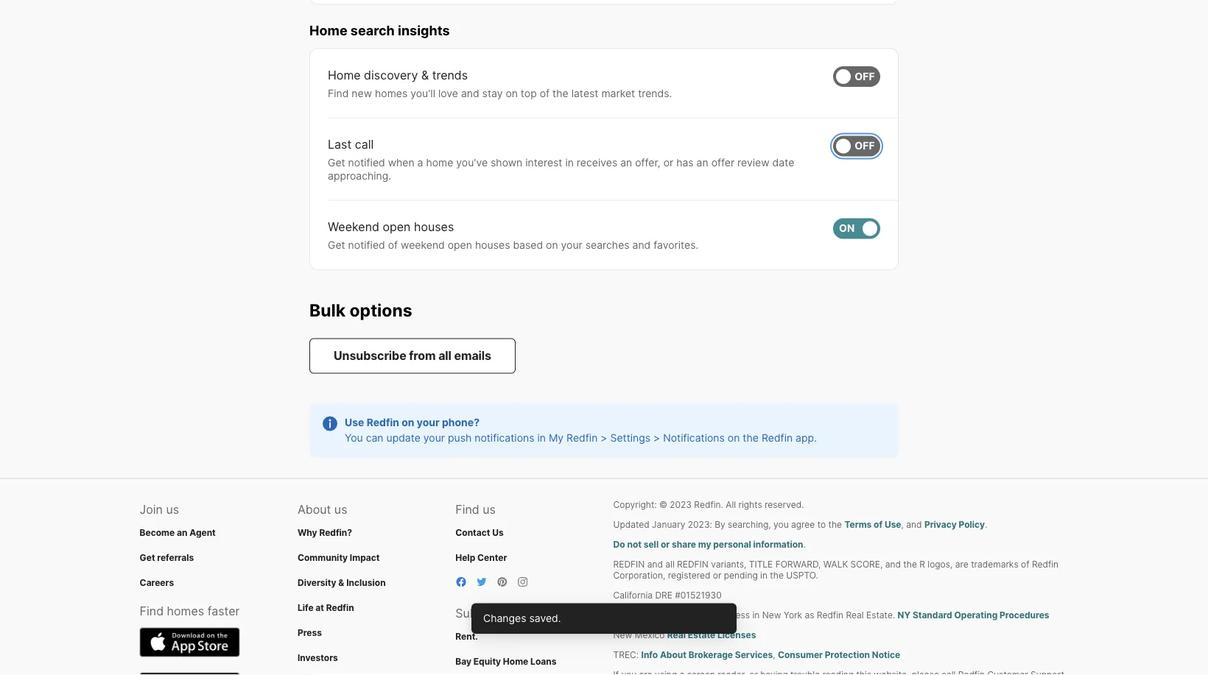 Task type: vqa. For each thing, say whether or not it's contained in the screenshot.
Details
no



Task type: locate. For each thing, give the bounding box(es) containing it.
or
[[663, 156, 673, 169], [661, 540, 670, 550], [713, 570, 721, 581]]

community impact button
[[298, 552, 380, 563]]

estate.
[[866, 610, 895, 621]]

you
[[773, 520, 789, 530]]

to left do
[[689, 610, 697, 621]]

or inside last call get notified when a home you've shown interest in receives an offer, or has an offer review date approaching.
[[663, 156, 673, 169]]

0 vertical spatial real
[[846, 610, 864, 621]]

open up weekend
[[383, 220, 411, 234]]

of
[[540, 87, 550, 99], [388, 239, 398, 251], [874, 520, 883, 530], [1021, 559, 1029, 570]]

0 vertical spatial ,
[[901, 520, 904, 530]]

to right agree
[[817, 520, 826, 530]]

0 horizontal spatial real
[[667, 630, 686, 641]]

real down licensed
[[667, 630, 686, 641]]

0 horizontal spatial .
[[803, 540, 806, 550]]

use inside use redfin on your phone? you can update your push notifications in my redfin > settings > notifications on the redfin app.
[[345, 417, 364, 429]]

redfin left is
[[613, 610, 640, 621]]

0 horizontal spatial redfin
[[613, 559, 645, 570]]

1 horizontal spatial .
[[985, 520, 987, 530]]

1 horizontal spatial homes
[[375, 87, 408, 99]]

1 vertical spatial .
[[803, 540, 806, 550]]

3 us from the left
[[483, 503, 496, 517]]

redfin up registered at the bottom right of the page
[[677, 559, 708, 570]]

from
[[409, 349, 436, 363]]

do not sell or share my personal information link
[[613, 540, 803, 550]]

. down agree
[[803, 540, 806, 550]]

0 vertical spatial new
[[762, 610, 781, 621]]

off for trends
[[855, 70, 875, 82]]

real left 'estate.'
[[846, 610, 864, 621]]

0 horizontal spatial new
[[613, 630, 632, 641]]

referrals
[[157, 552, 194, 563]]

consumer
[[778, 650, 823, 661]]

as
[[805, 610, 814, 621]]

review
[[737, 156, 769, 169]]

get
[[328, 156, 345, 169], [328, 239, 345, 251], [140, 552, 155, 563]]

0 horizontal spatial us
[[166, 503, 179, 517]]

1 horizontal spatial about
[[660, 650, 686, 661]]

redfin up can
[[367, 417, 399, 429]]

in down title
[[760, 570, 768, 581]]

you'll
[[410, 87, 435, 99]]

redfin right trademarks
[[1032, 559, 1059, 570]]

0 vertical spatial get
[[328, 156, 345, 169]]

on left top
[[506, 87, 518, 99]]

all inside "redfin and all redfin variants, title forward, walk score, and the r logos, are trademarks of redfin corporation, registered or pending in the uspto."
[[665, 559, 675, 570]]

california dre #01521930
[[613, 590, 722, 601]]

options
[[349, 300, 412, 320]]

why
[[298, 527, 317, 538]]

become
[[140, 527, 175, 538]]

0 vertical spatial or
[[663, 156, 673, 169]]

0 horizontal spatial homes
[[167, 604, 204, 619]]

corporation,
[[613, 570, 665, 581]]

0 vertical spatial find
[[328, 87, 349, 99]]

us right join
[[166, 503, 179, 517]]

trends
[[432, 68, 468, 82]]

> left "settings"
[[601, 432, 607, 445]]

on right notifications
[[728, 432, 740, 445]]

about down new mexico real estate licenses
[[660, 650, 686, 661]]

licenses
[[717, 630, 756, 641]]

get down last
[[328, 156, 345, 169]]

community impact
[[298, 552, 380, 563]]

2 us from the left
[[334, 503, 347, 517]]

us up "us"
[[483, 503, 496, 517]]

push
[[448, 432, 472, 445]]

find left new
[[328, 87, 349, 99]]

in left my
[[537, 432, 546, 445]]

0 horizontal spatial to
[[689, 610, 697, 621]]

2 horizontal spatial an
[[697, 156, 708, 169]]

redfin instagram image
[[517, 576, 529, 588]]

stay
[[482, 87, 503, 99]]

redfin inside "redfin and all redfin variants, title forward, walk score, and the r logos, are trademarks of redfin corporation, registered or pending in the uspto."
[[1032, 559, 1059, 570]]

weekend
[[328, 220, 379, 234]]

bay
[[455, 656, 471, 667]]

notified inside weekend open houses get notified of weekend open houses based on your searches and favorites.
[[348, 239, 385, 251]]

impact
[[350, 552, 380, 563]]

0 vertical spatial &
[[421, 68, 429, 82]]

& up you'll
[[421, 68, 429, 82]]

all for redfin
[[665, 559, 675, 570]]

the left terms
[[828, 520, 842, 530]]

last call get notified when a home you've shown interest in receives an offer, or has an offer review date approaching.
[[328, 137, 794, 182]]

2 vertical spatial find
[[140, 604, 164, 619]]

1 horizontal spatial an
[[620, 156, 632, 169]]

consumer protection notice link
[[778, 650, 900, 661]]

1 us from the left
[[166, 503, 179, 517]]

1 vertical spatial ,
[[773, 650, 775, 661]]

and up corporation,
[[647, 559, 663, 570]]

uspto.
[[786, 570, 818, 581]]

all
[[726, 500, 736, 510]]

download the redfin app on the apple app store image
[[140, 628, 240, 657]]

use right terms
[[885, 520, 901, 530]]

searches
[[585, 239, 629, 251]]

not
[[627, 540, 642, 550]]

us up redfin?
[[334, 503, 347, 517]]

of left weekend
[[388, 239, 398, 251]]

1 horizontal spatial all
[[665, 559, 675, 570]]

,
[[901, 520, 904, 530], [773, 650, 775, 661]]

all up registered at the bottom right of the page
[[665, 559, 675, 570]]

0 horizontal spatial >
[[601, 432, 607, 445]]

get down weekend
[[328, 239, 345, 251]]

or right sell
[[661, 540, 670, 550]]

the left latest
[[552, 87, 568, 99]]

the inside use redfin on your phone? you can update your push notifications in my redfin > settings > notifications on the redfin app.
[[743, 432, 759, 445]]

us for about us
[[334, 503, 347, 517]]

1 vertical spatial off
[[855, 140, 875, 152]]

investors
[[298, 653, 338, 663]]

houses up weekend
[[414, 220, 454, 234]]

1 horizontal spatial use
[[885, 520, 901, 530]]

1 vertical spatial home
[[328, 68, 361, 82]]

homes down the "discovery"
[[375, 87, 408, 99]]

homes up download the redfin app on the apple app store image
[[167, 604, 204, 619]]

redfin
[[367, 417, 399, 429], [566, 432, 598, 445], [762, 432, 793, 445], [1032, 559, 1059, 570], [326, 603, 354, 613], [613, 610, 640, 621], [817, 610, 843, 621]]

and
[[461, 87, 479, 99], [632, 239, 651, 251], [906, 520, 922, 530], [647, 559, 663, 570], [885, 559, 901, 570]]

1 horizontal spatial redfin
[[677, 559, 708, 570]]

2 vertical spatial your
[[423, 432, 445, 445]]

us
[[166, 503, 179, 517], [334, 503, 347, 517], [483, 503, 496, 517]]

estate
[[688, 630, 715, 641]]

info
[[641, 650, 658, 661]]

information
[[753, 540, 803, 550]]

inclusion
[[346, 577, 386, 588]]

home left 'search'
[[309, 22, 347, 38]]

0 horizontal spatial about
[[298, 503, 331, 517]]

redfin left app.
[[762, 432, 793, 445]]

use up you
[[345, 417, 364, 429]]

. up trademarks
[[985, 520, 987, 530]]

0 horizontal spatial all
[[438, 349, 451, 363]]

redfin and all redfin variants, title forward, walk score, and the r logos, are trademarks of redfin corporation, registered or pending in the uspto.
[[613, 559, 1059, 581]]

your inside weekend open houses get notified of weekend open houses based on your searches and favorites.
[[561, 239, 582, 251]]

2 horizontal spatial find
[[455, 503, 479, 517]]

and right score,
[[885, 559, 901, 570]]

an left offer,
[[620, 156, 632, 169]]

2 vertical spatial get
[[140, 552, 155, 563]]

1 horizontal spatial ,
[[901, 520, 904, 530]]

0 horizontal spatial ,
[[773, 650, 775, 661]]

1 horizontal spatial new
[[762, 610, 781, 621]]

your
[[561, 239, 582, 251], [417, 417, 440, 429], [423, 432, 445, 445]]

and right searches
[[632, 239, 651, 251]]

the left r
[[903, 559, 917, 570]]

1 horizontal spatial to
[[817, 520, 826, 530]]

all right the from
[[438, 349, 451, 363]]

of right trademarks
[[1021, 559, 1029, 570]]

1 vertical spatial homes
[[167, 604, 204, 619]]

redfin facebook image
[[455, 576, 467, 588]]

1 notified from the top
[[348, 156, 385, 169]]

home inside home discovery & trends find new homes you'll love and stay on top of the latest market trends.
[[328, 68, 361, 82]]

an right has
[[697, 156, 708, 169]]

None checkbox
[[833, 218, 880, 239]]

1 vertical spatial all
[[665, 559, 675, 570]]

become an agent
[[140, 527, 216, 538]]

1 redfin from the left
[[613, 559, 645, 570]]

are
[[955, 559, 968, 570]]

1 horizontal spatial us
[[334, 503, 347, 517]]

1 vertical spatial use
[[885, 520, 901, 530]]

terms of use link
[[844, 520, 901, 530]]

find up 'contact'
[[455, 503, 479, 517]]

update
[[386, 432, 421, 445]]

2 off from the top
[[855, 140, 875, 152]]

2 > from the left
[[653, 432, 660, 445]]

1 off from the top
[[855, 70, 875, 82]]

brokerage
[[689, 650, 733, 661]]

redfin right as
[[817, 610, 843, 621]]

houses left the based
[[475, 239, 510, 251]]

about up why at the left
[[298, 503, 331, 517]]

the inside home discovery & trends find new homes you'll love and stay on top of the latest market trends.
[[552, 87, 568, 99]]

when
[[388, 156, 414, 169]]

us for join us
[[166, 503, 179, 517]]

new
[[762, 610, 781, 621], [613, 630, 632, 641]]

1 horizontal spatial open
[[448, 239, 472, 251]]

, left consumer
[[773, 650, 775, 661]]

trec:
[[613, 650, 639, 661]]

favorites.
[[654, 239, 699, 251]]

logos,
[[928, 559, 953, 570]]

in inside last call get notified when a home you've shown interest in receives an offer, or has an offer review date approaching.
[[565, 156, 574, 169]]

2 notified from the top
[[348, 239, 385, 251]]

of right top
[[540, 87, 550, 99]]

open right weekend
[[448, 239, 472, 251]]

become an agent button
[[140, 527, 216, 538]]

1 horizontal spatial >
[[653, 432, 660, 445]]

trends.
[[638, 87, 672, 99]]

your up update
[[417, 417, 440, 429]]

0 vertical spatial houses
[[414, 220, 454, 234]]

, left privacy
[[901, 520, 904, 530]]

january
[[652, 520, 685, 530]]

0 vertical spatial your
[[561, 239, 582, 251]]

home
[[426, 156, 453, 169]]

0 horizontal spatial use
[[345, 417, 364, 429]]

do
[[613, 540, 625, 550]]

new up trec:
[[613, 630, 632, 641]]

1 vertical spatial get
[[328, 239, 345, 251]]

>
[[601, 432, 607, 445], [653, 432, 660, 445]]

None checkbox
[[833, 66, 880, 87], [833, 136, 880, 156], [833, 66, 880, 87], [833, 136, 880, 156]]

weekend
[[401, 239, 445, 251]]

your left searches
[[561, 239, 582, 251]]

notified up approaching.
[[348, 156, 385, 169]]

on right the based
[[546, 239, 558, 251]]

sell
[[644, 540, 659, 550]]

1 horizontal spatial find
[[328, 87, 349, 99]]

1 vertical spatial notified
[[348, 239, 385, 251]]

rent. button
[[455, 631, 478, 642]]

2 vertical spatial or
[[713, 570, 721, 581]]

1 vertical spatial find
[[455, 503, 479, 517]]

get up the careers
[[140, 552, 155, 563]]

1 vertical spatial new
[[613, 630, 632, 641]]

0 vertical spatial notified
[[348, 156, 385, 169]]

policy
[[959, 520, 985, 530]]

off for notified
[[855, 140, 875, 152]]

get referrals
[[140, 552, 194, 563]]

> right "settings"
[[653, 432, 660, 445]]

0 vertical spatial open
[[383, 220, 411, 234]]

home for home discovery & trends find new homes you'll love and stay on top of the latest market trends.
[[328, 68, 361, 82]]

find for find us
[[455, 503, 479, 517]]

0 vertical spatial use
[[345, 417, 364, 429]]

settings
[[610, 432, 650, 445]]

your left push
[[423, 432, 445, 445]]

#01521930
[[675, 590, 722, 601]]

2 horizontal spatial us
[[483, 503, 496, 517]]

0 vertical spatial off
[[855, 70, 875, 82]]

score,
[[850, 559, 883, 570]]

find for find homes faster
[[140, 604, 164, 619]]

0 vertical spatial homes
[[375, 87, 408, 99]]

life at redfin
[[298, 603, 354, 613]]

on
[[839, 222, 855, 235]]

redfin twitter image
[[476, 576, 488, 588]]

love
[[438, 87, 458, 99]]

searching,
[[728, 520, 771, 530]]

1 vertical spatial &
[[338, 577, 344, 588]]

all for emails
[[438, 349, 451, 363]]

0 horizontal spatial find
[[140, 604, 164, 619]]

about
[[298, 503, 331, 517], [660, 650, 686, 661]]

home up new
[[328, 68, 361, 82]]

find down 'careers' button
[[140, 604, 164, 619]]

walk
[[823, 559, 848, 570]]

0 vertical spatial .
[[985, 520, 987, 530]]

press button
[[298, 628, 322, 638]]

to
[[817, 520, 826, 530], [689, 610, 697, 621]]

©
[[659, 500, 667, 510]]

0 horizontal spatial houses
[[414, 220, 454, 234]]

and right the 'love'
[[461, 87, 479, 99]]

notified down weekend
[[348, 239, 385, 251]]

1 horizontal spatial houses
[[475, 239, 510, 251]]

new left york
[[762, 610, 781, 621]]

or left has
[[663, 156, 673, 169]]

on inside home discovery & trends find new homes you'll love and stay on top of the latest market trends.
[[506, 87, 518, 99]]

home left loans
[[503, 656, 528, 667]]

or down variants,
[[713, 570, 721, 581]]

discovery
[[364, 68, 418, 82]]

an left agent
[[177, 527, 187, 538]]

ny standard operating procedures link
[[898, 610, 1049, 621]]

homes inside home discovery & trends find new homes you'll love and stay on top of the latest market trends.
[[375, 87, 408, 99]]

the left app.
[[743, 432, 759, 445]]

in right interest
[[565, 156, 574, 169]]

redfin up corporation,
[[613, 559, 645, 570]]

& right diversity
[[338, 577, 344, 588]]

0 vertical spatial home
[[309, 22, 347, 38]]

1 horizontal spatial &
[[421, 68, 429, 82]]

0 vertical spatial all
[[438, 349, 451, 363]]



Task type: describe. For each thing, give the bounding box(es) containing it.
get inside weekend open houses get notified of weekend open houses based on your searches and favorites.
[[328, 239, 345, 251]]

faster
[[207, 604, 240, 619]]

in right business on the bottom of the page
[[752, 610, 760, 621]]

1 vertical spatial your
[[417, 417, 440, 429]]

loans
[[530, 656, 556, 667]]

help
[[455, 552, 475, 563]]

unsubscribe
[[334, 349, 406, 363]]

why redfin?
[[298, 527, 352, 538]]

redfin pinterest image
[[497, 576, 508, 588]]

get referrals button
[[140, 552, 194, 563]]

trec: info about brokerage services , consumer protection notice
[[613, 650, 900, 661]]

contact us
[[455, 527, 504, 538]]

search
[[350, 22, 395, 38]]

redfin right at
[[326, 603, 354, 613]]

download the redfin app from the google play store image
[[140, 673, 240, 675]]

home for home search insights
[[309, 22, 347, 38]]

saved.
[[529, 612, 561, 625]]

receives
[[577, 156, 617, 169]]

find inside home discovery & trends find new homes you'll love and stay on top of the latest market trends.
[[328, 87, 349, 99]]

us for find us
[[483, 503, 496, 517]]

do
[[700, 610, 711, 621]]

or inside "redfin and all redfin variants, title forward, walk score, and the r logos, are trademarks of redfin corporation, registered or pending in the uspto."
[[713, 570, 721, 581]]

can
[[366, 432, 383, 445]]

1 vertical spatial houses
[[475, 239, 510, 251]]

get inside last call get notified when a home you've shown interest in receives an offer, or has an offer review date approaching.
[[328, 156, 345, 169]]

center
[[477, 552, 507, 563]]

find homes faster
[[140, 604, 240, 619]]

standard
[[913, 610, 952, 621]]

notifications
[[663, 432, 725, 445]]

updated
[[613, 520, 649, 530]]

info about brokerage services link
[[641, 650, 773, 661]]

2 redfin from the left
[[677, 559, 708, 570]]

reserved.
[[765, 500, 804, 510]]

on inside weekend open houses get notified of weekend open houses based on your searches and favorites.
[[546, 239, 558, 251]]

top
[[521, 87, 537, 99]]

is
[[642, 610, 649, 621]]

bulk options
[[309, 300, 412, 320]]

registered
[[668, 570, 710, 581]]

on up update
[[402, 417, 414, 429]]

home discovery & trends find new homes you'll love and stay on top of the latest market trends.
[[328, 68, 672, 99]]

redfin right my
[[566, 432, 598, 445]]

and inside home discovery & trends find new homes you'll love and stay on top of the latest market trends.
[[461, 87, 479, 99]]

you
[[345, 432, 363, 445]]

in inside "redfin and all redfin variants, title forward, walk score, and the r logos, are trademarks of redfin corporation, registered or pending in the uspto."
[[760, 570, 768, 581]]

forward,
[[775, 559, 821, 570]]

diversity & inclusion button
[[298, 577, 386, 588]]

title
[[749, 559, 773, 570]]

changes saved.
[[483, 612, 561, 625]]

share
[[672, 540, 696, 550]]

& inside home discovery & trends find new homes you'll love and stay on top of the latest market trends.
[[421, 68, 429, 82]]

procedures
[[1000, 610, 1049, 621]]

life at redfin button
[[298, 603, 354, 613]]

0 horizontal spatial &
[[338, 577, 344, 588]]

copyright: © 2023 redfin. all rights reserved.
[[613, 500, 804, 510]]

and inside weekend open houses get notified of weekend open houses based on your searches and favorites.
[[632, 239, 651, 251]]

subsidiaries
[[455, 607, 523, 621]]

contact us button
[[455, 527, 504, 538]]

1 vertical spatial real
[[667, 630, 686, 641]]

pending
[[724, 570, 758, 581]]

0 vertical spatial about
[[298, 503, 331, 517]]

1 horizontal spatial real
[[846, 610, 864, 621]]

why redfin? button
[[298, 527, 352, 538]]

2023:
[[688, 520, 712, 530]]

help center button
[[455, 552, 507, 563]]

of inside home discovery & trends find new homes you'll love and stay on top of the latest market trends.
[[540, 87, 550, 99]]

0 vertical spatial to
[[817, 520, 826, 530]]

latest
[[571, 87, 598, 99]]

licensed
[[652, 610, 686, 621]]

of inside "redfin and all redfin variants, title forward, walk score, and the r logos, are trademarks of redfin corporation, registered or pending in the uspto."
[[1021, 559, 1029, 570]]

1 > from the left
[[601, 432, 607, 445]]

at
[[316, 603, 324, 613]]

interest
[[525, 156, 562, 169]]

1 vertical spatial about
[[660, 650, 686, 661]]

careers
[[140, 577, 174, 588]]

changes
[[483, 612, 526, 625]]

mexico
[[635, 630, 665, 641]]

and left privacy
[[906, 520, 922, 530]]

bay equity home loans button
[[455, 656, 556, 667]]

2023
[[670, 500, 692, 510]]

weekend open houses get notified of weekend open houses based on your searches and favorites.
[[328, 220, 699, 251]]

my
[[549, 432, 564, 445]]

1 vertical spatial or
[[661, 540, 670, 550]]

notified inside last call get notified when a home you've shown interest in receives an offer, or has an offer review date approaching.
[[348, 156, 385, 169]]

help center
[[455, 552, 507, 563]]

1 vertical spatial open
[[448, 239, 472, 251]]

business
[[713, 610, 750, 621]]

services
[[735, 650, 773, 661]]

protection
[[825, 650, 870, 661]]

join us
[[140, 503, 179, 517]]

agree
[[791, 520, 815, 530]]

0 horizontal spatial open
[[383, 220, 411, 234]]

1 vertical spatial to
[[689, 610, 697, 621]]

join
[[140, 503, 163, 517]]

dre
[[655, 590, 672, 601]]

the down title
[[770, 570, 784, 581]]

bay equity home loans
[[455, 656, 556, 667]]

a
[[417, 156, 423, 169]]

notice
[[872, 650, 900, 661]]

phone?
[[442, 417, 480, 429]]

do not sell or share my personal information .
[[613, 540, 806, 550]]

new
[[352, 87, 372, 99]]

of right terms
[[874, 520, 883, 530]]

of inside weekend open houses get notified of weekend open houses based on your searches and favorites.
[[388, 239, 398, 251]]

has
[[676, 156, 694, 169]]

us
[[492, 527, 504, 538]]

in inside use redfin on your phone? you can update your push notifications in my redfin > settings > notifications on the redfin app.
[[537, 432, 546, 445]]

equity
[[473, 656, 501, 667]]

about us
[[298, 503, 347, 517]]

call
[[355, 137, 374, 152]]

operating
[[954, 610, 998, 621]]

redfin?
[[319, 527, 352, 538]]

2 vertical spatial home
[[503, 656, 528, 667]]

use redfin on your phone? you can update your push notifications in my redfin > settings > notifications on the redfin app.
[[345, 417, 817, 445]]

0 horizontal spatial an
[[177, 527, 187, 538]]

notifications
[[475, 432, 534, 445]]



